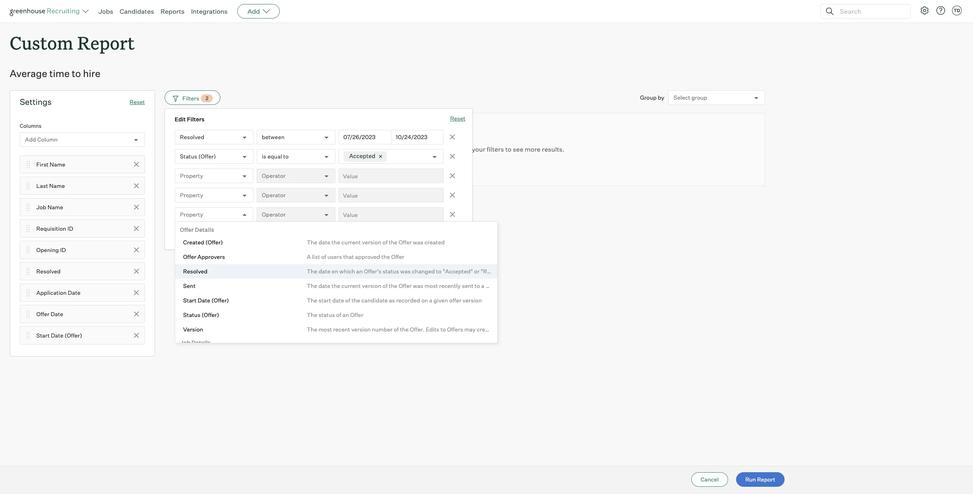 Task type: vqa. For each thing, say whether or not it's contained in the screenshot.


Task type: describe. For each thing, give the bounding box(es) containing it.
the date on which an offer's status was changed to "accepted" or "rejected"
[[307, 268, 509, 275]]

job for job name
[[36, 204, 46, 211]]

the for the status of an offer
[[307, 312, 317, 319]]

1 horizontal spatial start date (offer)
[[183, 297, 229, 304]]

offer date
[[36, 311, 63, 318]]

column
[[37, 136, 58, 143]]

offer's
[[364, 268, 382, 275]]

add for add
[[248, 7, 260, 15]]

1 vertical spatial most
[[319, 327, 332, 333]]

depending
[[532, 327, 561, 333]]

list
[[312, 254, 320, 261]]

group by
[[641, 94, 665, 101]]

edit filters
[[175, 116, 205, 123]]

jobs
[[99, 7, 113, 15]]

td
[[954, 8, 961, 13]]

2
[[206, 95, 209, 101]]

version down sent
[[463, 297, 482, 304]]

application
[[36, 289, 67, 296]]

the up as
[[389, 283, 398, 290]]

run
[[746, 477, 756, 483]]

may
[[465, 327, 476, 333]]

add column
[[25, 136, 58, 143]]

found.
[[430, 145, 450, 154]]

users
[[328, 254, 342, 261]]

the status of an offer
[[307, 312, 364, 319]]

was for created
[[413, 239, 424, 246]]

create
[[477, 327, 494, 333]]

job details
[[180, 340, 211, 347]]

equal
[[268, 153, 282, 160]]

report for custom report
[[77, 31, 135, 55]]

candidate
[[486, 283, 513, 290]]

to left hire
[[72, 68, 81, 80]]

0 vertical spatial start
[[183, 297, 197, 304]]

Search text field
[[838, 5, 904, 17]]

offer
[[450, 297, 462, 304]]

select group
[[674, 94, 708, 101]]

Value text field
[[339, 188, 444, 203]]

offer.
[[410, 327, 425, 333]]

results.
[[542, 145, 565, 154]]

date for the date the current version of the offer was most recently sent to a candidate
[[319, 283, 331, 290]]

the for the start date of the candidate as recorded on a given offer version
[[307, 297, 317, 304]]

between
[[262, 134, 285, 141]]

version down the offer's
[[362, 283, 382, 290]]

by
[[658, 94, 665, 101]]

date for the date on which an offer's status was changed to "accepted" or "rejected"
[[319, 268, 331, 275]]

the up the date on which an offer's status was changed to "accepted" or "rejected"
[[389, 239, 398, 246]]

resolved down the opening
[[36, 268, 61, 275]]

candidates
[[120, 7, 154, 15]]

version up approved
[[362, 239, 382, 246]]

current for the date the current version of the offer was most recently sent to a candidate
[[342, 283, 361, 290]]

date right application
[[68, 289, 80, 296]]

filter
[[205, 230, 219, 237]]

average
[[10, 68, 47, 80]]

1 value text field from the top
[[339, 169, 444, 183]]

the start date of the candidate as recorded on a given offer version
[[307, 297, 482, 304]]

add for add filter
[[192, 230, 203, 237]]

the up users
[[332, 239, 340, 246]]

job for job details
[[180, 340, 190, 347]]

created (offer)
[[183, 239, 223, 246]]

group
[[641, 94, 657, 101]]

of up the start date of the candidate as recorded on a given offer version at the left
[[383, 283, 388, 290]]

date up version
[[198, 297, 210, 304]]

custom report
[[10, 31, 135, 55]]

job name
[[36, 204, 63, 211]]

version right the recent
[[352, 327, 371, 333]]

new
[[499, 327, 510, 333]]

was for most
[[413, 283, 424, 290]]

add button
[[238, 4, 280, 19]]

0 horizontal spatial status
[[319, 312, 335, 319]]

sent
[[183, 283, 196, 290]]

filters
[[487, 145, 504, 154]]

2 value text field from the top
[[339, 208, 444, 222]]

approved
[[355, 254, 380, 261]]

current for the date the current version of the offer was created
[[342, 239, 361, 246]]

matching
[[376, 145, 404, 154]]

time
[[49, 68, 70, 80]]

accepted
[[349, 153, 376, 160]]

start
[[319, 297, 331, 304]]

date right start
[[332, 297, 344, 304]]

reports
[[161, 7, 185, 15]]

requisition id
[[36, 225, 73, 232]]

1 vertical spatial on
[[422, 297, 428, 304]]

as
[[389, 297, 395, 304]]

edit
[[175, 116, 186, 123]]

id for opening id
[[60, 247, 66, 254]]

the date the current version of the offer was most recently sent to a candidate
[[307, 283, 513, 290]]

records
[[406, 145, 429, 154]]

reset link for edit filters
[[451, 115, 466, 124]]

last
[[36, 182, 48, 189]]

opening
[[36, 247, 59, 254]]

organization
[[583, 327, 616, 333]]

reset link for settings
[[130, 99, 145, 105]]

the left candidate
[[352, 297, 360, 304]]

your inside row group
[[472, 145, 486, 154]]

reset for edit filters
[[451, 115, 466, 122]]

a list of users that approved the offer
[[307, 254, 405, 261]]

created
[[425, 239, 445, 246]]

opening id
[[36, 247, 66, 254]]

1 vertical spatial status (offer)
[[183, 312, 219, 319]]

created
[[183, 239, 204, 246]]

of right number in the bottom left of the page
[[394, 327, 399, 333]]

hire
[[83, 68, 101, 80]]

offer details
[[180, 227, 214, 234]]

reset for settings
[[130, 99, 145, 105]]

columns
[[20, 123, 42, 129]]

to right sent
[[475, 283, 480, 290]]

integrations
[[191, 7, 228, 15]]

given
[[434, 297, 448, 304]]

0 vertical spatial most
[[425, 283, 438, 290]]

reports link
[[161, 7, 185, 15]]

a
[[307, 254, 311, 261]]



Task type: locate. For each thing, give the bounding box(es) containing it.
reset link left filter image
[[130, 99, 145, 105]]

adjust
[[451, 145, 471, 154]]

3 the from the top
[[307, 283, 317, 290]]

0 horizontal spatial reset link
[[130, 99, 145, 105]]

candidate
[[362, 297, 388, 304]]

an right the which
[[356, 268, 363, 275]]

report right run
[[758, 477, 776, 483]]

reset up adjust
[[451, 115, 466, 122]]

0 vertical spatial name
[[50, 161, 65, 168]]

the
[[307, 239, 317, 246], [307, 268, 317, 275], [307, 283, 317, 290], [307, 297, 317, 304], [307, 312, 317, 319], [307, 327, 317, 333]]

2 vertical spatial add
[[192, 230, 203, 237]]

add filter
[[192, 230, 219, 237]]

1 vertical spatial id
[[60, 247, 66, 254]]

no matching records found. adjust your filters to see more results. row group
[[165, 113, 766, 186]]

reset link up adjust
[[451, 115, 466, 124]]

recorded
[[396, 297, 420, 304]]

details for offer details
[[195, 227, 214, 234]]

the for the date the current version of the offer was created
[[307, 239, 317, 246]]

6 the from the top
[[307, 327, 317, 333]]

version right new
[[512, 327, 531, 333]]

most left the recent
[[319, 327, 332, 333]]

0 vertical spatial filters
[[183, 95, 199, 102]]

group
[[692, 94, 708, 101]]

1 horizontal spatial status
[[383, 268, 399, 275]]

changed
[[412, 268, 435, 275]]

1 vertical spatial start
[[36, 332, 50, 339]]

report
[[77, 31, 135, 55], [758, 477, 776, 483]]

0 vertical spatial property
[[180, 173, 203, 179]]

0 vertical spatial an
[[356, 268, 363, 275]]

add inside button
[[192, 230, 203, 237]]

1 horizontal spatial report
[[758, 477, 776, 483]]

1 property from the top
[[180, 173, 203, 179]]

to right edits
[[441, 327, 446, 333]]

settings
[[20, 97, 52, 107]]

add inside popup button
[[248, 7, 260, 15]]

07/26/2023
[[344, 134, 376, 141]]

was left created
[[413, 239, 424, 246]]

offer
[[180, 227, 194, 234], [399, 239, 412, 246], [183, 254, 196, 261], [391, 254, 405, 261], [399, 283, 412, 290], [36, 311, 49, 318], [350, 312, 364, 319]]

2 vertical spatial a
[[495, 327, 498, 333]]

0 vertical spatial status
[[383, 268, 399, 275]]

of up the status of an offer
[[346, 297, 351, 304]]

1 horizontal spatial your
[[570, 327, 581, 333]]

an
[[356, 268, 363, 275], [343, 312, 349, 319]]

0 vertical spatial reset link
[[130, 99, 145, 105]]

integrations link
[[191, 7, 228, 15]]

resolved down edit filters
[[180, 134, 204, 141]]

resolved
[[180, 134, 204, 141], [36, 268, 61, 275], [183, 268, 208, 275]]

the left offer.
[[400, 327, 409, 333]]

1 horizontal spatial reset
[[451, 115, 466, 122]]

status right the offer's
[[383, 268, 399, 275]]

1 vertical spatial an
[[343, 312, 349, 319]]

start down sent
[[183, 297, 197, 304]]

id right requisition
[[68, 225, 73, 232]]

offers
[[447, 327, 463, 333]]

no matching records found. adjust your filters to see more results.
[[366, 145, 565, 154]]

name for last name
[[49, 182, 65, 189]]

0 horizontal spatial reset
[[130, 99, 145, 105]]

a right sent
[[482, 283, 485, 290]]

0 vertical spatial was
[[413, 239, 424, 246]]

to right equal
[[283, 153, 289, 160]]

10/24/2023
[[396, 134, 428, 141]]

is equal to
[[262, 153, 289, 160]]

0 vertical spatial id
[[68, 225, 73, 232]]

offer approvers
[[183, 254, 225, 261]]

the down the date the current version of the offer was created
[[382, 254, 390, 261]]

1 vertical spatial reset
[[451, 115, 466, 122]]

1 vertical spatial status
[[183, 312, 201, 319]]

reset left filter image
[[130, 99, 145, 105]]

reset
[[130, 99, 145, 105], [451, 115, 466, 122]]

0 vertical spatial report
[[77, 31, 135, 55]]

recent
[[333, 327, 350, 333]]

run report button
[[737, 473, 785, 487]]

to left see
[[506, 145, 512, 154]]

add
[[248, 7, 260, 15], [25, 136, 36, 143], [192, 230, 203, 237]]

1 vertical spatial add
[[25, 136, 36, 143]]

current up "that"
[[342, 239, 361, 246]]

requisition
[[36, 225, 66, 232]]

id
[[68, 225, 73, 232], [60, 247, 66, 254]]

1 vertical spatial your
[[570, 327, 581, 333]]

a for recently
[[482, 283, 485, 290]]

was up the date the current version of the offer was most recently sent to a candidate at bottom
[[401, 268, 411, 275]]

1 horizontal spatial id
[[68, 225, 73, 232]]

status (offer) down edit filters
[[180, 153, 216, 160]]

on left the which
[[332, 268, 338, 275]]

cancel
[[701, 477, 719, 483]]

1 vertical spatial start date (offer)
[[36, 332, 82, 339]]

1 vertical spatial filters
[[187, 116, 205, 123]]

of up the recent
[[336, 312, 341, 319]]

first name
[[36, 161, 65, 168]]

1 vertical spatial current
[[342, 283, 361, 290]]

a left given on the left of the page
[[430, 297, 433, 304]]

1 vertical spatial property
[[180, 192, 203, 199]]

0 horizontal spatial an
[[343, 312, 349, 319]]

1 horizontal spatial an
[[356, 268, 363, 275]]

3 property from the top
[[180, 211, 203, 218]]

more
[[525, 145, 541, 154]]

report for run report
[[758, 477, 776, 483]]

1 vertical spatial report
[[758, 477, 776, 483]]

5 the from the top
[[307, 312, 317, 319]]

job down version
[[180, 340, 190, 347]]

1 horizontal spatial add
[[192, 230, 203, 237]]

0 horizontal spatial start
[[36, 332, 50, 339]]

2 horizontal spatial on
[[562, 327, 568, 333]]

report down "jobs"
[[77, 31, 135, 55]]

cancel button
[[692, 473, 728, 487]]

filter image
[[172, 95, 179, 102]]

1 vertical spatial value text field
[[339, 208, 444, 222]]

0 horizontal spatial most
[[319, 327, 332, 333]]

name right last
[[49, 182, 65, 189]]

1 horizontal spatial reset link
[[451, 115, 466, 124]]

the for the date the current version of the offer was most recently sent to a candidate
[[307, 283, 317, 290]]

0 vertical spatial reset
[[130, 99, 145, 105]]

1 the from the top
[[307, 239, 317, 246]]

2 horizontal spatial a
[[495, 327, 498, 333]]

version
[[183, 327, 203, 333]]

0 vertical spatial current
[[342, 239, 361, 246]]

a for offers
[[495, 327, 498, 333]]

filters right edit
[[187, 116, 205, 123]]

run report
[[746, 477, 776, 483]]

1 vertical spatial details
[[192, 340, 211, 347]]

number
[[372, 327, 393, 333]]

that
[[343, 254, 354, 261]]

0 vertical spatial add
[[248, 7, 260, 15]]

job down last
[[36, 204, 46, 211]]

0 horizontal spatial job
[[36, 204, 46, 211]]

resolved up sent
[[183, 268, 208, 275]]

0 vertical spatial on
[[332, 268, 338, 275]]

of up "a list of users that approved the offer"
[[383, 239, 388, 246]]

2 current from the top
[[342, 283, 361, 290]]

2 property from the top
[[180, 192, 203, 199]]

status (offer) up version
[[183, 312, 219, 319]]

1 horizontal spatial start
[[183, 297, 197, 304]]

2 vertical spatial property
[[180, 211, 203, 218]]

start down 'offer date'
[[36, 332, 50, 339]]

custom
[[10, 31, 73, 55]]

td button
[[951, 4, 964, 17]]

status down edit filters
[[180, 153, 197, 160]]

date up list
[[319, 239, 331, 246]]

td button
[[953, 6, 962, 15]]

name up requisition id on the top left of page
[[48, 204, 63, 211]]

details for job details
[[192, 340, 211, 347]]

0 vertical spatial status (offer)
[[180, 153, 216, 160]]

Value text field
[[339, 169, 444, 183], [339, 208, 444, 222]]

1 horizontal spatial most
[[425, 283, 438, 290]]

the for the date on which an offer's status was changed to "accepted" or "rejected"
[[307, 268, 317, 275]]

details
[[195, 227, 214, 234], [192, 340, 211, 347]]

on right depending
[[562, 327, 568, 333]]

start date (offer) down 'offer date'
[[36, 332, 82, 339]]

was down the changed
[[413, 283, 424, 290]]

the date the current version of the offer was created
[[307, 239, 445, 246]]

start date (offer)
[[183, 297, 229, 304], [36, 332, 82, 339]]

to right the changed
[[436, 268, 442, 275]]

status
[[180, 153, 197, 160], [183, 312, 201, 319]]

candidates link
[[120, 7, 154, 15]]

on
[[332, 268, 338, 275], [422, 297, 428, 304], [562, 327, 568, 333]]

a
[[482, 283, 485, 290], [430, 297, 433, 304], [495, 327, 498, 333]]

details up created (offer)
[[195, 227, 214, 234]]

0 horizontal spatial start date (offer)
[[36, 332, 82, 339]]

0 horizontal spatial add
[[25, 136, 36, 143]]

date down 'offer date'
[[51, 332, 63, 339]]

2 the from the top
[[307, 268, 317, 275]]

"accepted"
[[443, 268, 473, 275]]

1 vertical spatial reset link
[[451, 115, 466, 124]]

the most recent version number of the offer. edits to offers may create a new version depending on your organization settings
[[307, 327, 639, 333]]

1 current from the top
[[342, 239, 361, 246]]

0 vertical spatial details
[[195, 227, 214, 234]]

0 vertical spatial job
[[36, 204, 46, 211]]

start
[[183, 297, 197, 304], [36, 332, 50, 339]]

2 vertical spatial on
[[562, 327, 568, 333]]

the down the which
[[332, 283, 340, 290]]

name
[[50, 161, 65, 168], [49, 182, 65, 189], [48, 204, 63, 211]]

your left organization
[[570, 327, 581, 333]]

0 vertical spatial a
[[482, 283, 485, 290]]

id right the opening
[[60, 247, 66, 254]]

1 horizontal spatial on
[[422, 297, 428, 304]]

details down version
[[192, 340, 211, 347]]

to inside row group
[[506, 145, 512, 154]]

value text field up value text field
[[339, 169, 444, 183]]

date
[[319, 239, 331, 246], [319, 268, 331, 275], [319, 283, 331, 290], [332, 297, 344, 304]]

date up start
[[319, 283, 331, 290]]

approvers
[[198, 254, 225, 261]]

current down the which
[[342, 283, 361, 290]]

edits
[[426, 327, 440, 333]]

which
[[340, 268, 355, 275]]

0 vertical spatial your
[[472, 145, 486, 154]]

on left given on the left of the page
[[422, 297, 428, 304]]

1 vertical spatial name
[[49, 182, 65, 189]]

0 vertical spatial status
[[180, 153, 197, 160]]

1 vertical spatial job
[[180, 340, 190, 347]]

report inside "button"
[[758, 477, 776, 483]]

filters right filter image
[[183, 95, 199, 102]]

recently
[[439, 283, 461, 290]]

of right list
[[321, 254, 326, 261]]

0 horizontal spatial report
[[77, 31, 135, 55]]

the for the most recent version number of the offer. edits to offers may create a new version depending on your organization settings
[[307, 327, 317, 333]]

1 horizontal spatial job
[[180, 340, 190, 347]]

0 vertical spatial value text field
[[339, 169, 444, 183]]

"rejected"
[[481, 268, 509, 275]]

configure image
[[920, 6, 930, 15]]

status up version
[[183, 312, 201, 319]]

1 vertical spatial a
[[430, 297, 433, 304]]

settings
[[617, 327, 639, 333]]

name for job name
[[48, 204, 63, 211]]

2 vertical spatial name
[[48, 204, 63, 211]]

1 vertical spatial was
[[401, 268, 411, 275]]

0 horizontal spatial a
[[430, 297, 433, 304]]

0 horizontal spatial id
[[60, 247, 66, 254]]

add filter button
[[175, 226, 227, 241]]

sent
[[462, 283, 474, 290]]

your left filters
[[472, 145, 486, 154]]

add for add column
[[25, 136, 36, 143]]

status down start
[[319, 312, 335, 319]]

greenhouse recruiting image
[[10, 6, 82, 16]]

start date (offer) down sent
[[183, 297, 229, 304]]

4 the from the top
[[307, 297, 317, 304]]

to
[[72, 68, 81, 80], [506, 145, 512, 154], [283, 153, 289, 160], [436, 268, 442, 275], [475, 283, 480, 290], [441, 327, 446, 333]]

see
[[513, 145, 524, 154]]

id for requisition id
[[68, 225, 73, 232]]

an up the recent
[[343, 312, 349, 319]]

0 horizontal spatial on
[[332, 268, 338, 275]]

2 vertical spatial was
[[413, 283, 424, 290]]

name for first name
[[50, 161, 65, 168]]

reset link
[[130, 99, 145, 105], [451, 115, 466, 124]]

no
[[366, 145, 374, 154]]

most
[[425, 283, 438, 290], [319, 327, 332, 333]]

first
[[36, 161, 48, 168]]

a left new
[[495, 327, 498, 333]]

date down the application date
[[51, 311, 63, 318]]

select
[[674, 94, 691, 101]]

1 horizontal spatial a
[[482, 283, 485, 290]]

0 horizontal spatial your
[[472, 145, 486, 154]]

date down list
[[319, 268, 331, 275]]

current
[[342, 239, 361, 246], [342, 283, 361, 290]]

2 horizontal spatial add
[[248, 7, 260, 15]]

0 vertical spatial start date (offer)
[[183, 297, 229, 304]]

filters
[[183, 95, 199, 102], [187, 116, 205, 123]]

application date
[[36, 289, 80, 296]]

value text field down value text field
[[339, 208, 444, 222]]

1 vertical spatial status
[[319, 312, 335, 319]]

date for the date the current version of the offer was created
[[319, 239, 331, 246]]

most down the changed
[[425, 283, 438, 290]]

name right first
[[50, 161, 65, 168]]



